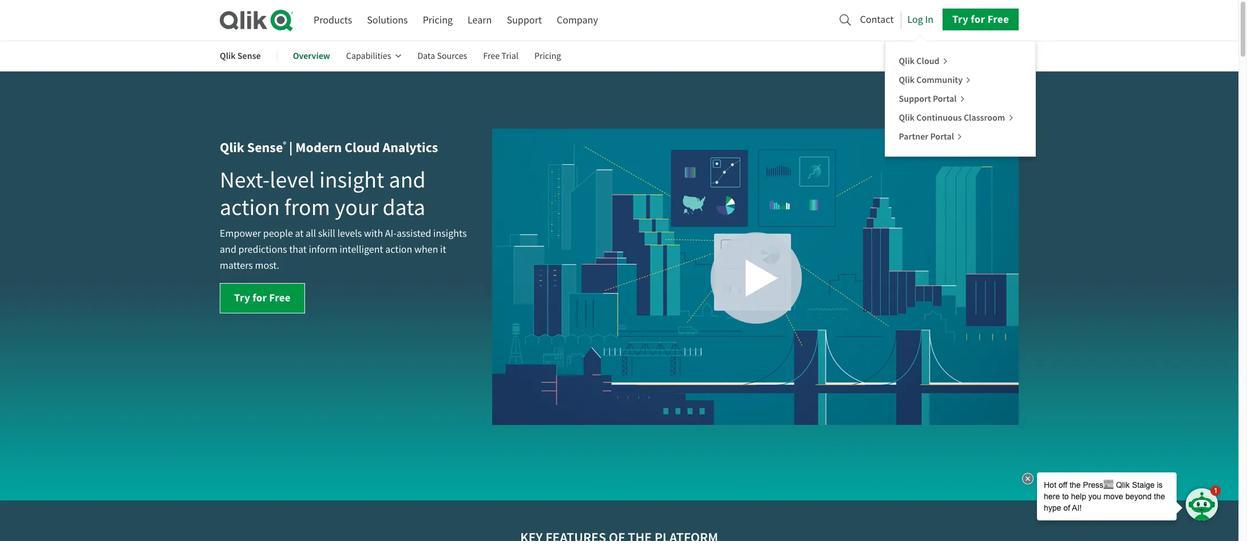Task type: describe. For each thing, give the bounding box(es) containing it.
it
[[440, 243, 446, 257]]

that
[[289, 243, 307, 257]]

data
[[418, 50, 435, 62]]

overview
[[293, 50, 330, 62]]

qlik community link
[[899, 73, 972, 86]]

when
[[414, 243, 438, 257]]

continuous
[[917, 112, 962, 124]]

qlik sense ® | modern cloud analytics
[[220, 139, 438, 157]]

®
[[283, 140, 286, 149]]

support for support portal
[[899, 93, 931, 105]]

predictions
[[238, 243, 287, 257]]

data sources link
[[418, 42, 467, 70]]

people
[[263, 227, 293, 240]]

portal for support portal
[[933, 93, 957, 105]]

most.
[[255, 259, 279, 273]]

pricing for bottom pricing link
[[535, 50, 561, 62]]

qlik for qlik community
[[899, 74, 915, 86]]

intelligent
[[340, 243, 383, 257]]

inform
[[309, 243, 338, 257]]

your
[[335, 193, 378, 222]]

capabilities link
[[346, 42, 402, 70]]

all
[[306, 227, 316, 240]]

1 horizontal spatial try for free link
[[943, 9, 1019, 31]]

qlik for qlik cloud
[[899, 55, 915, 67]]

partner
[[899, 131, 929, 143]]

1 vertical spatial try
[[234, 291, 250, 305]]

learn
[[468, 14, 492, 27]]

classroom
[[964, 112, 1005, 124]]

log in link
[[908, 10, 934, 29]]

contact
[[860, 13, 894, 26]]

qlik continuous classroom
[[899, 112, 1007, 124]]

matters
[[220, 259, 253, 273]]

next-level insight and action from your data empower people at all skill levels with ai-assisted insights and predictions that inform intelligent action when it matters most.
[[220, 165, 467, 273]]

1 horizontal spatial free
[[483, 50, 500, 62]]

try for free inside qlik main element
[[953, 12, 1009, 26]]

free trial
[[483, 50, 519, 62]]

1 horizontal spatial action
[[385, 243, 412, 257]]

sense for qlik sense
[[237, 50, 261, 62]]

support link
[[507, 10, 542, 31]]

assisted
[[397, 227, 431, 240]]

qlik cloud link
[[899, 54, 949, 67]]

qlik community
[[899, 74, 965, 86]]

watch video: qlik sense image
[[492, 129, 1019, 425]]

cloud inside qlik cloud link
[[917, 55, 940, 67]]

1 vertical spatial pricing link
[[535, 42, 561, 70]]

company link
[[557, 10, 598, 31]]

qlik continuous classroom link
[[899, 111, 1014, 124]]

ai-
[[385, 227, 397, 240]]

qlik for qlik sense
[[220, 50, 236, 62]]

overview link
[[293, 42, 330, 70]]

modern
[[296, 139, 342, 157]]

menu bar inside qlik main element
[[314, 10, 598, 31]]

1 vertical spatial and
[[220, 243, 236, 257]]

skill
[[318, 227, 335, 240]]

menu bar containing qlik sense
[[220, 42, 577, 70]]

support portal
[[899, 93, 959, 105]]

company
[[557, 14, 598, 27]]

qlik for qlik sense ® | modern cloud analytics
[[220, 139, 244, 157]]

solutions link
[[367, 10, 408, 31]]

free inside qlik main element
[[988, 12, 1009, 26]]

products link
[[314, 10, 352, 31]]



Task type: vqa. For each thing, say whether or not it's contained in the screenshot.
& inside ALERTING & ACTION
no



Task type: locate. For each thing, give the bounding box(es) containing it.
and up matters
[[220, 243, 236, 257]]

2 vertical spatial free
[[269, 291, 291, 305]]

portal down continuous
[[931, 131, 954, 143]]

0 vertical spatial sense
[[237, 50, 261, 62]]

pricing link up "data sources"
[[423, 10, 453, 31]]

support portal link
[[899, 92, 966, 105]]

community
[[917, 74, 963, 86]]

qlik sense
[[220, 50, 261, 62]]

for inside qlik main element
[[971, 12, 985, 26]]

qlik down go to the home page. image
[[220, 50, 236, 62]]

1 vertical spatial for
[[253, 291, 267, 305]]

0 vertical spatial try
[[953, 12, 969, 26]]

menu bar containing products
[[314, 10, 598, 31]]

try right in
[[953, 12, 969, 26]]

try
[[953, 12, 969, 26], [234, 291, 250, 305]]

1 vertical spatial cloud
[[345, 139, 380, 157]]

0 horizontal spatial support
[[507, 14, 542, 27]]

pricing link
[[423, 10, 453, 31], [535, 42, 561, 70]]

log
[[908, 13, 923, 26]]

pricing link right trial
[[535, 42, 561, 70]]

sense left |
[[247, 139, 283, 157]]

qlik up 'next-'
[[220, 139, 244, 157]]

try inside qlik main element
[[953, 12, 969, 26]]

free
[[988, 12, 1009, 26], [483, 50, 500, 62], [269, 291, 291, 305]]

0 horizontal spatial and
[[220, 243, 236, 257]]

log in
[[908, 13, 934, 26]]

0 vertical spatial pricing
[[423, 14, 453, 27]]

insight
[[319, 165, 384, 195]]

sense inside "link"
[[237, 50, 261, 62]]

trial
[[502, 50, 519, 62]]

for down most.
[[253, 291, 267, 305]]

try for free link right in
[[943, 9, 1019, 31]]

products
[[314, 14, 352, 27]]

qlik up partner
[[899, 112, 915, 124]]

support up trial
[[507, 14, 542, 27]]

sources
[[437, 50, 467, 62]]

2 horizontal spatial free
[[988, 12, 1009, 26]]

try for free link down most.
[[220, 283, 305, 314]]

1 vertical spatial pricing
[[535, 50, 561, 62]]

partner portal
[[899, 131, 956, 143]]

menu bar down solutions
[[220, 42, 577, 70]]

and down analytics
[[389, 165, 426, 195]]

support inside menu bar
[[507, 14, 542, 27]]

capabilities
[[346, 50, 391, 62]]

0 horizontal spatial try for free link
[[220, 283, 305, 314]]

0 vertical spatial portal
[[933, 93, 957, 105]]

action
[[220, 193, 280, 222], [385, 243, 412, 257]]

support
[[507, 14, 542, 27], [899, 93, 931, 105]]

qlik inside 'link'
[[899, 74, 915, 86]]

data sources
[[418, 50, 467, 62]]

data
[[383, 193, 425, 222]]

|
[[289, 139, 293, 157]]

0 vertical spatial cloud
[[917, 55, 940, 67]]

0 horizontal spatial free
[[269, 291, 291, 305]]

0 vertical spatial action
[[220, 193, 280, 222]]

menu bar up sources
[[314, 10, 598, 31]]

pricing right trial
[[535, 50, 561, 62]]

1 horizontal spatial try for free
[[953, 12, 1009, 26]]

with
[[364, 227, 383, 240]]

0 horizontal spatial cloud
[[345, 139, 380, 157]]

1 horizontal spatial support
[[899, 93, 931, 105]]

0 vertical spatial try for free
[[953, 12, 1009, 26]]

at
[[295, 227, 304, 240]]

1 vertical spatial try for free
[[234, 291, 291, 305]]

insights
[[433, 227, 467, 240]]

0 horizontal spatial action
[[220, 193, 280, 222]]

0 horizontal spatial try for free
[[234, 291, 291, 305]]

1 vertical spatial sense
[[247, 139, 283, 157]]

pricing
[[423, 14, 453, 27], [535, 50, 561, 62]]

try down matters
[[234, 291, 250, 305]]

cloud up insight
[[345, 139, 380, 157]]

cloud up qlik community
[[917, 55, 940, 67]]

0 horizontal spatial try
[[234, 291, 250, 305]]

partner portal link
[[899, 130, 963, 143]]

go to the home page. image
[[220, 9, 293, 32]]

1 vertical spatial free
[[483, 50, 500, 62]]

support for support
[[507, 14, 542, 27]]

1 horizontal spatial pricing
[[535, 50, 561, 62]]

0 vertical spatial menu bar
[[314, 10, 598, 31]]

1 vertical spatial action
[[385, 243, 412, 257]]

pricing up "data sources"
[[423, 14, 453, 27]]

menu bar
[[314, 10, 598, 31], [220, 42, 577, 70]]

1 horizontal spatial try
[[953, 12, 969, 26]]

0 vertical spatial free
[[988, 12, 1009, 26]]

analytics
[[383, 139, 438, 157]]

portal down community
[[933, 93, 957, 105]]

try for free right in
[[953, 12, 1009, 26]]

qlik sense link
[[220, 42, 261, 70]]

for
[[971, 12, 985, 26], [253, 291, 267, 305]]

qlik up qlik community
[[899, 55, 915, 67]]

try for free link
[[943, 9, 1019, 31], [220, 283, 305, 314]]

sense
[[237, 50, 261, 62], [247, 139, 283, 157]]

qlik inside "link"
[[220, 50, 236, 62]]

1 horizontal spatial cloud
[[917, 55, 940, 67]]

pricing inside qlik main element
[[423, 14, 453, 27]]

learn link
[[468, 10, 492, 31]]

portal
[[933, 93, 957, 105], [931, 131, 954, 143]]

1 horizontal spatial for
[[971, 12, 985, 26]]

1 vertical spatial support
[[899, 93, 931, 105]]

next-
[[220, 165, 270, 195]]

and
[[389, 165, 426, 195], [220, 243, 236, 257]]

for right in
[[971, 12, 985, 26]]

1 horizontal spatial and
[[389, 165, 426, 195]]

1 vertical spatial try for free link
[[220, 283, 305, 314]]

action up 'empower'
[[220, 193, 280, 222]]

try for free
[[953, 12, 1009, 26], [234, 291, 291, 305]]

portal for partner portal
[[931, 131, 954, 143]]

from
[[284, 193, 330, 222]]

0 horizontal spatial pricing link
[[423, 10, 453, 31]]

0 vertical spatial for
[[971, 12, 985, 26]]

qlik down qlik cloud
[[899, 74, 915, 86]]

0 horizontal spatial pricing
[[423, 14, 453, 27]]

portal inside 'link'
[[931, 131, 954, 143]]

action down ai-
[[385, 243, 412, 257]]

qlik
[[220, 50, 236, 62], [899, 55, 915, 67], [899, 74, 915, 86], [899, 112, 915, 124], [220, 139, 244, 157]]

qlik main element
[[314, 9, 1036, 157]]

cloud
[[917, 55, 940, 67], [345, 139, 380, 157]]

free trial link
[[483, 42, 519, 70]]

0 vertical spatial try for free link
[[943, 9, 1019, 31]]

qlik for qlik continuous classroom
[[899, 112, 915, 124]]

qlik cloud
[[899, 55, 942, 67]]

support down qlik community
[[899, 93, 931, 105]]

1 vertical spatial portal
[[931, 131, 954, 143]]

pricing for topmost pricing link
[[423, 14, 453, 27]]

solutions
[[367, 14, 408, 27]]

level
[[270, 165, 315, 195]]

levels
[[337, 227, 362, 240]]

0 horizontal spatial for
[[253, 291, 267, 305]]

empower
[[220, 227, 261, 240]]

in
[[925, 13, 934, 26]]

0 vertical spatial and
[[389, 165, 426, 195]]

0 vertical spatial pricing link
[[423, 10, 453, 31]]

1 vertical spatial menu bar
[[220, 42, 577, 70]]

0 vertical spatial support
[[507, 14, 542, 27]]

try for free down most.
[[234, 291, 291, 305]]

sense down go to the home page. image
[[237, 50, 261, 62]]

sense for qlik sense ® | modern cloud analytics
[[247, 139, 283, 157]]

contact link
[[860, 10, 894, 29]]

1 horizontal spatial pricing link
[[535, 42, 561, 70]]



